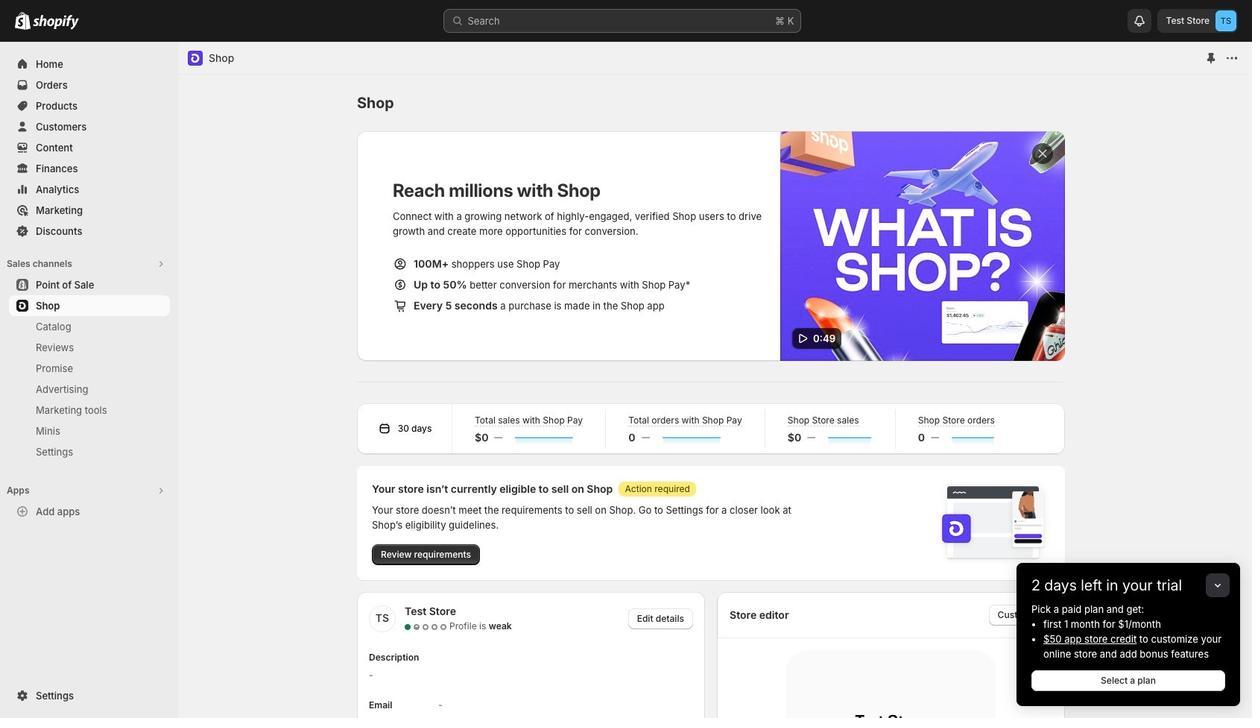 Task type: locate. For each thing, give the bounding box(es) containing it.
icon for shop image
[[188, 51, 203, 66]]

0 horizontal spatial shopify image
[[15, 12, 31, 30]]

test store image
[[1216, 10, 1237, 31]]

shopify image
[[15, 12, 31, 30], [33, 15, 79, 30]]

1 horizontal spatial shopify image
[[33, 15, 79, 30]]



Task type: describe. For each thing, give the bounding box(es) containing it.
fullscreen dialog
[[179, 42, 1252, 718]]



Task type: vqa. For each thing, say whether or not it's contained in the screenshot.
Shopify image to the left
yes



